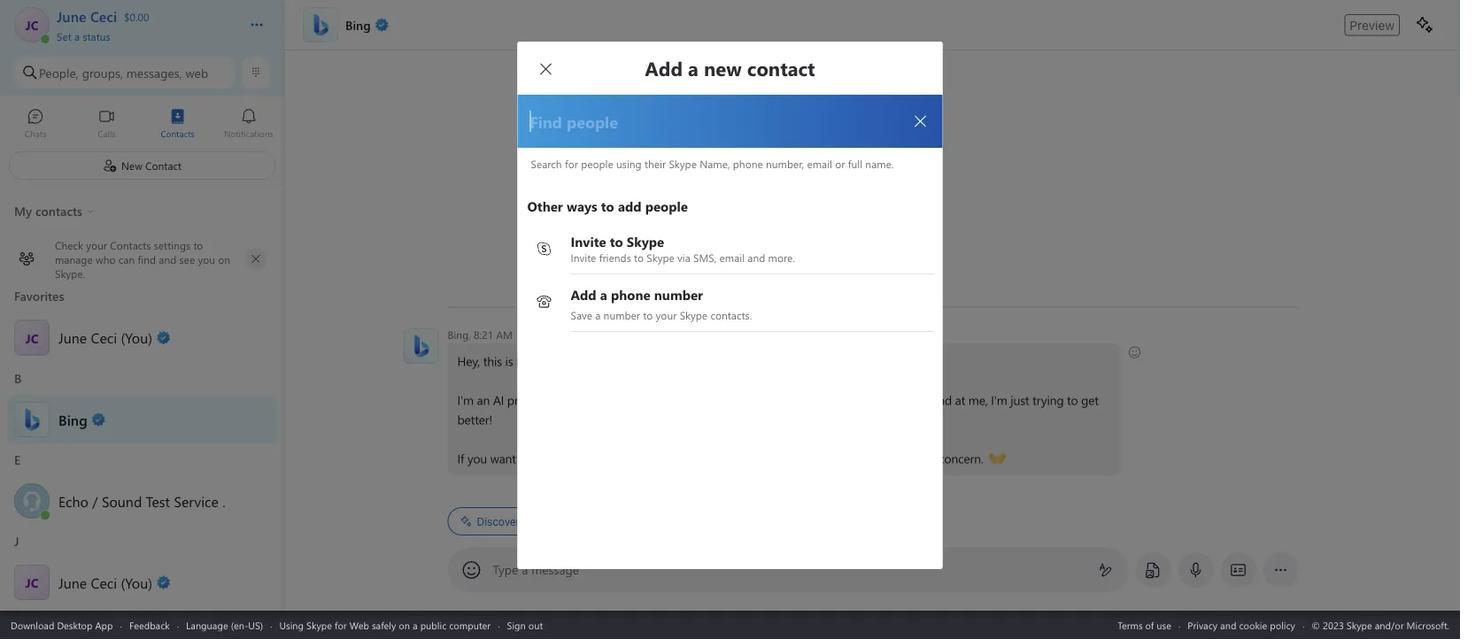 Task type: locate. For each thing, give the bounding box(es) containing it.
service
[[174, 492, 219, 511]]

over,
[[561, 450, 585, 467]]

june ceci (you)
[[58, 328, 152, 347], [58, 573, 152, 592]]

out
[[528, 619, 543, 632]]

1 horizontal spatial you
[[706, 450, 725, 467]]

learning.
[[609, 392, 655, 408]]

to left give
[[758, 450, 769, 467]]

policy
[[1270, 619, 1296, 632]]

. right service
[[222, 492, 225, 511]]

i'm an ai preview, so i'm still learning. sometimes i might say something weird. don't get mad at me, i'm just trying to get better! if you want to start over, type
[[457, 392, 1102, 467]]

june inside favorites group
[[58, 328, 87, 347]]

june ceci (you) up app
[[58, 573, 152, 592]]

e group
[[0, 446, 284, 527]]

bing
[[516, 353, 541, 369], [58, 410, 88, 429]]

favorites group
[[0, 282, 284, 364]]

bing, selected. list item
[[0, 395, 284, 444]]

0 horizontal spatial you
[[467, 450, 487, 467]]

a right "set"
[[74, 29, 80, 43]]

using
[[279, 619, 304, 632]]

get right "trying"
[[1081, 392, 1099, 408]]

ceci up app
[[91, 573, 117, 592]]

i'm
[[457, 392, 474, 408], [569, 392, 585, 408], [991, 392, 1007, 408]]

preview,
[[507, 392, 550, 408]]

people,
[[39, 64, 79, 81]]

ceci up b group on the bottom
[[91, 328, 117, 347]]

hey,
[[457, 353, 480, 369]]

1 vertical spatial bing
[[58, 410, 88, 429]]

bing up echo
[[58, 410, 88, 429]]

get left mad
[[908, 392, 925, 408]]

use
[[1157, 619, 1172, 632]]

.
[[665, 450, 668, 467], [222, 492, 225, 511]]

sound
[[102, 492, 142, 511]]

0 horizontal spatial bing
[[58, 410, 88, 429]]

app
[[95, 619, 113, 632]]

language
[[186, 619, 228, 632]]

(you) inside favorites group
[[121, 328, 152, 347]]

just left "trying"
[[1011, 392, 1029, 408]]

june ceci (you) for favorites group on the left
[[58, 328, 152, 347]]

1 (you) from the top
[[121, 328, 152, 347]]

. and if you want to give me feedback, just report a concern.
[[665, 450, 987, 467]]

1 vertical spatial ceci
[[91, 573, 117, 592]]

1 vertical spatial just
[[871, 450, 890, 467]]

0 horizontal spatial get
[[908, 392, 925, 408]]

want left give
[[729, 450, 754, 467]]

ceci for j "group"
[[91, 573, 117, 592]]

bing inside list item
[[58, 410, 88, 429]]

0 vertical spatial (you)
[[121, 328, 152, 347]]

better!
[[457, 411, 493, 428]]

0 vertical spatial bing
[[516, 353, 541, 369]]

hey, this is bing
[[457, 353, 541, 369]]

2 june from the top
[[58, 573, 87, 592]]

might
[[727, 392, 758, 408]]

i'm right me,
[[991, 392, 1007, 408]]

messages,
[[126, 64, 182, 81]]

just left report on the right bottom
[[871, 450, 890, 467]]

june inside j "group"
[[58, 573, 87, 592]]

0 horizontal spatial .
[[222, 492, 225, 511]]

0 horizontal spatial to
[[519, 450, 530, 467]]

feedback link
[[129, 619, 170, 632]]

2 want from the left
[[729, 450, 754, 467]]

say
[[761, 392, 778, 408]]

2 ceci from the top
[[91, 573, 117, 592]]

1 horizontal spatial just
[[1011, 392, 1029, 408]]

just
[[1011, 392, 1029, 408], [871, 450, 890, 467]]

using skype for web safely on a public computer link
[[279, 619, 491, 632]]

language (en-us)
[[186, 619, 263, 632]]

preview
[[1350, 17, 1395, 32]]

(you) inside j "group"
[[121, 573, 152, 592]]

don't
[[876, 392, 904, 408]]

is
[[505, 353, 513, 369]]

ceci for favorites group on the left
[[91, 328, 117, 347]]

bing's
[[523, 515, 553, 528]]

bing, 8:21 am
[[448, 328, 513, 342]]

0 vertical spatial just
[[1011, 392, 1029, 408]]

ceci
[[91, 328, 117, 347], [91, 573, 117, 592]]

0 horizontal spatial i'm
[[457, 392, 474, 408]]

2 june ceci (you) from the top
[[58, 573, 152, 592]]

language (en-us) link
[[186, 619, 263, 632]]

(you) up b group on the bottom
[[121, 328, 152, 347]]

1 horizontal spatial .
[[665, 450, 668, 467]]

2 horizontal spatial i'm
[[991, 392, 1007, 408]]

1 want from the left
[[490, 450, 516, 467]]

set
[[57, 29, 71, 43]]

1 june ceci (you) from the top
[[58, 328, 152, 347]]

(you) up feedback at the left bottom
[[121, 573, 152, 592]]

start
[[534, 450, 557, 467]]

a right type
[[522, 561, 528, 578]]

Type a message text field
[[493, 561, 1084, 579]]

j group
[[0, 527, 284, 609]]

desktop
[[57, 619, 93, 632]]

1 vertical spatial (you)
[[121, 573, 152, 592]]

something
[[781, 392, 838, 408]]

1 horizontal spatial i'm
[[569, 392, 585, 408]]

using skype for web safely on a public computer
[[279, 619, 491, 632]]

1 you from the left
[[467, 450, 487, 467]]

2 (you) from the top
[[121, 573, 152, 592]]

1 horizontal spatial want
[[729, 450, 754, 467]]

and
[[1220, 619, 1237, 632]]

bing right is
[[516, 353, 541, 369]]

a
[[74, 29, 80, 43], [929, 450, 936, 467], [522, 561, 528, 578], [413, 619, 418, 632]]

just inside i'm an ai preview, so i'm still learning. sometimes i might say something weird. don't get mad at me, i'm just trying to get better! if you want to start over, type
[[1011, 392, 1029, 408]]

get
[[908, 392, 925, 408], [1081, 392, 1099, 408]]

bing,
[[448, 328, 471, 342]]

us)
[[248, 619, 263, 632]]

i'm left an
[[457, 392, 474, 408]]

to right "trying"
[[1067, 392, 1078, 408]]

1 vertical spatial june
[[58, 573, 87, 592]]

ceci inside favorites group
[[91, 328, 117, 347]]

ceci inside j "group"
[[91, 573, 117, 592]]

1 ceci from the top
[[91, 328, 117, 347]]

1 vertical spatial june ceci (you)
[[58, 573, 152, 592]]

1 horizontal spatial get
[[1081, 392, 1099, 408]]

june ceci (you) inside favorites group
[[58, 328, 152, 347]]

terms of use
[[1118, 619, 1172, 632]]

a right report on the right bottom
[[929, 450, 936, 467]]

tab list
[[0, 100, 284, 149]]

2 get from the left
[[1081, 392, 1099, 408]]

0 vertical spatial ceci
[[91, 328, 117, 347]]

Find people text field
[[528, 110, 897, 133]]

0 vertical spatial june ceci (you)
[[58, 328, 152, 347]]

june ceci (you) inside j "group"
[[58, 573, 152, 592]]

want left "start"
[[490, 450, 516, 467]]

0 vertical spatial june
[[58, 328, 87, 347]]

discover bing's magic
[[477, 515, 586, 528]]

message
[[532, 561, 579, 578]]

a right on
[[413, 619, 418, 632]]

to left "start"
[[519, 450, 530, 467]]

3 i'm from the left
[[991, 392, 1007, 408]]

0 horizontal spatial want
[[490, 450, 516, 467]]

a inside button
[[74, 29, 80, 43]]

i'm right so
[[569, 392, 585, 408]]

0 vertical spatial .
[[665, 450, 668, 467]]

. left and
[[665, 450, 668, 467]]

1 june from the top
[[58, 328, 87, 347]]

to
[[1067, 392, 1078, 408], [519, 450, 530, 467], [758, 450, 769, 467]]

if
[[457, 450, 464, 467]]

1 vertical spatial .
[[222, 492, 225, 511]]

sign out
[[507, 619, 543, 632]]

you
[[467, 450, 487, 467], [706, 450, 725, 467]]

june ceci (you) up b group on the bottom
[[58, 328, 152, 347]]



Task type: vqa. For each thing, say whether or not it's contained in the screenshot.
you inside the I'm an AI preview, so I'm still learning. Sometimes I might say something weird. Don't get mad at me, I'm just trying to get better! If you want to start over, type
yes



Task type: describe. For each thing, give the bounding box(es) containing it.
(you) for favorites group on the left
[[121, 328, 152, 347]]

(openhands)
[[989, 449, 1055, 465]]

web
[[186, 64, 208, 81]]

people, groups, messages, web
[[39, 64, 208, 81]]

people, groups, messages, web button
[[14, 57, 235, 89]]

web
[[350, 619, 369, 632]]

status
[[83, 29, 110, 43]]

me,
[[969, 392, 988, 408]]

echo
[[58, 492, 88, 511]]

of
[[1146, 619, 1154, 632]]

so
[[554, 392, 566, 408]]

privacy and cookie policy
[[1188, 619, 1296, 632]]

0 horizontal spatial just
[[871, 450, 890, 467]]

set a status
[[57, 29, 110, 43]]

discover
[[477, 515, 520, 528]]

2 you from the left
[[706, 450, 725, 467]]

1 horizontal spatial to
[[758, 450, 769, 467]]

weird.
[[841, 392, 873, 408]]

(en-
[[231, 619, 248, 632]]

terms
[[1118, 619, 1143, 632]]

public
[[420, 619, 447, 632]]

am
[[496, 328, 513, 342]]

this
[[483, 353, 502, 369]]

and
[[671, 450, 693, 467]]

b group
[[0, 364, 284, 446]]

sign out link
[[507, 619, 543, 632]]

privacy and cookie policy link
[[1188, 619, 1296, 632]]

terms of use link
[[1118, 619, 1172, 632]]

ai
[[493, 392, 504, 408]]

1 i'm from the left
[[457, 392, 474, 408]]

report
[[893, 450, 926, 467]]

an
[[477, 392, 490, 408]]

type
[[589, 450, 612, 467]]

type
[[493, 561, 518, 578]]

me
[[797, 450, 814, 467]]

cookie
[[1239, 619, 1268, 632]]

trying
[[1033, 392, 1064, 408]]

download desktop app
[[11, 619, 113, 632]]

1 horizontal spatial bing
[[516, 353, 541, 369]]

if
[[696, 450, 702, 467]]

still
[[588, 392, 606, 408]]

feedback
[[129, 619, 170, 632]]

download desktop app link
[[11, 619, 113, 632]]

echo / sound test service .
[[58, 492, 225, 511]]

groups,
[[82, 64, 123, 81]]

want inside i'm an ai preview, so i'm still learning. sometimes i might say something weird. don't get mad at me, i'm just trying to get better! if you want to start over, type
[[490, 450, 516, 467]]

(you) for j "group"
[[121, 573, 152, 592]]

sometimes
[[658, 392, 717, 408]]

at
[[955, 392, 965, 408]]

i
[[720, 392, 723, 408]]

download
[[11, 619, 54, 632]]

for
[[335, 619, 347, 632]]

mad
[[928, 392, 952, 408]]

on
[[399, 619, 410, 632]]

8:21
[[474, 328, 493, 342]]

magic
[[556, 515, 586, 528]]

type a message
[[493, 561, 579, 578]]

set a status button
[[57, 25, 232, 43]]

today heading
[[448, 287, 1298, 319]]

test
[[146, 492, 170, 511]]

sign
[[507, 619, 526, 632]]

give
[[772, 450, 794, 467]]

june for j "group"
[[58, 573, 87, 592]]

june for favorites group on the left
[[58, 328, 87, 347]]

safely
[[372, 619, 396, 632]]

2 i'm from the left
[[569, 392, 585, 408]]

2 horizontal spatial to
[[1067, 392, 1078, 408]]

june ceci (you) for j "group"
[[58, 573, 152, 592]]

1 get from the left
[[908, 392, 925, 408]]

concern.
[[939, 450, 984, 467]]

privacy
[[1188, 619, 1218, 632]]

skype
[[306, 619, 332, 632]]

you inside i'm an ai preview, so i'm still learning. sometimes i might say something weird. don't get mad at me, i'm just trying to get better! if you want to start over, type
[[467, 450, 487, 467]]

computer
[[449, 619, 491, 632]]

feedback,
[[817, 450, 868, 467]]

/
[[92, 492, 98, 511]]

. inside e group
[[222, 492, 225, 511]]



